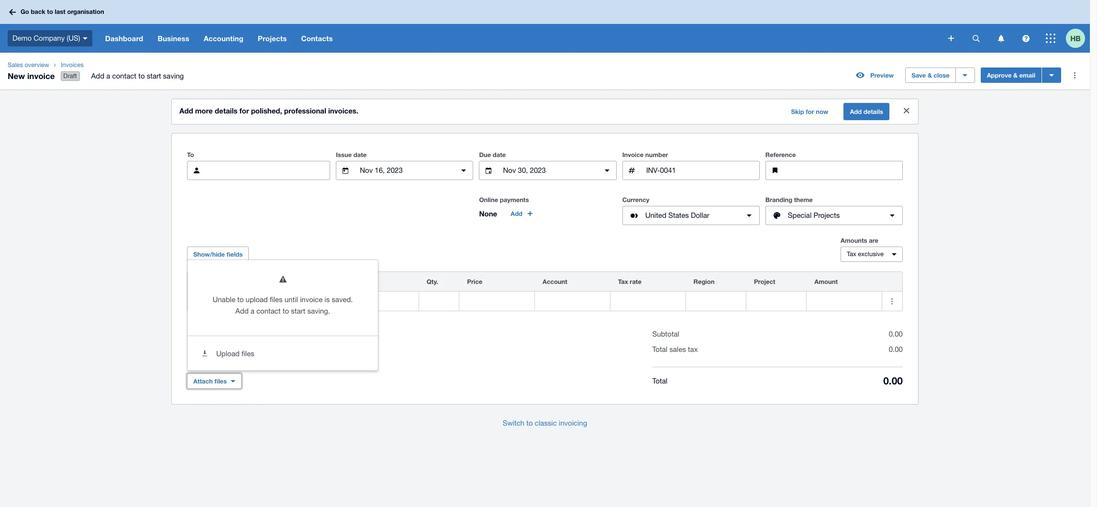 Task type: describe. For each thing, give the bounding box(es) containing it.
To text field
[[210, 161, 330, 180]]

tax for tax rate
[[619, 278, 629, 285]]

issue
[[336, 151, 352, 159]]

upload files button
[[188, 342, 378, 365]]

files inside unable to upload files until invoice is saved. add a contact to start saving.
[[270, 295, 283, 304]]

back
[[31, 8, 45, 15]]

more invoice options image
[[1066, 66, 1085, 85]]

projects inside popup button
[[814, 211, 840, 219]]

dollar
[[691, 211, 710, 219]]

demo company (us)
[[12, 34, 80, 42]]

subtotal
[[653, 330, 680, 338]]

overview
[[25, 61, 49, 68]]

invoice number element
[[623, 161, 760, 180]]

sales overview link
[[4, 60, 53, 70]]

dashboard
[[105, 34, 143, 43]]

to down invoices link
[[138, 72, 145, 80]]

more
[[195, 106, 213, 115]]

polished,
[[251, 106, 282, 115]]

Issue date text field
[[359, 161, 451, 180]]

attach files button
[[187, 374, 242, 389]]

Due date text field
[[502, 161, 594, 180]]

more line item options image
[[883, 292, 902, 311]]

branding theme
[[766, 196, 813, 204]]

close
[[934, 71, 950, 79]]

accounting
[[204, 34, 244, 43]]

hb
[[1071, 34, 1082, 42]]

saving
[[163, 72, 184, 80]]

amounts
[[841, 237, 868, 244]]

0 vertical spatial contact
[[112, 72, 136, 80]]

to inside switch to classic invoicing button
[[527, 419, 533, 427]]

demo company (us) button
[[0, 24, 98, 53]]

issue date
[[336, 151, 367, 159]]

close image
[[898, 101, 917, 120]]

0.00 for subtotal
[[890, 330, 903, 338]]

0.00 for total sales tax
[[890, 345, 903, 353]]

attach
[[193, 377, 213, 385]]

saving.
[[308, 307, 330, 315]]

region
[[694, 278, 715, 285]]

approve & email button
[[981, 68, 1042, 83]]

due date
[[480, 151, 506, 159]]

go
[[21, 8, 29, 15]]

amounts are
[[841, 237, 879, 244]]

united states dollar button
[[623, 206, 760, 225]]

contact inside unable to upload files until invoice is saved. add a contact to start saving.
[[257, 307, 281, 315]]

business button
[[151, 24, 197, 53]]

for inside button
[[806, 108, 815, 115]]

a inside unable to upload files until invoice is saved. add a contact to start saving.
[[251, 307, 255, 315]]

rate
[[630, 278, 642, 285]]

Price field
[[460, 292, 535, 310]]

svg image inside go back to last organisation link
[[9, 9, 16, 15]]

special projects button
[[766, 206, 904, 225]]

states
[[669, 211, 689, 219]]

show/hide fields button
[[187, 247, 249, 262]]

to left upload
[[238, 295, 244, 304]]

contacts
[[301, 34, 333, 43]]

Invoice number text field
[[646, 161, 760, 180]]

united
[[646, 211, 667, 219]]

invoice line item list element
[[187, 272, 904, 311]]

show/hide
[[193, 250, 225, 258]]

is
[[325, 295, 330, 304]]

projects button
[[251, 24, 294, 53]]

add for add details
[[851, 108, 862, 115]]

switch to classic invoicing
[[503, 419, 588, 427]]

more line item options element
[[883, 272, 903, 291]]

add details button
[[844, 103, 890, 120]]

preview button
[[851, 68, 900, 83]]

0 horizontal spatial for
[[240, 106, 249, 115]]

add a contact to start saving
[[91, 72, 184, 80]]

tax exclusive
[[847, 250, 884, 258]]

Amount field
[[807, 292, 883, 310]]

invoice inside unable to upload files until invoice is saved. add a contact to start saving.
[[300, 295, 323, 304]]

invoices link
[[57, 60, 192, 70]]

special projects
[[789, 211, 840, 219]]

exclusive
[[859, 250, 884, 258]]

start inside unable to upload files until invoice is saved. add a contact to start saving.
[[291, 307, 306, 315]]

to
[[187, 151, 194, 159]]

save & close button
[[906, 68, 957, 83]]

online payments
[[480, 196, 529, 204]]

1 vertical spatial svg image
[[999, 35, 1005, 42]]

accounting button
[[197, 24, 251, 53]]

professional
[[284, 106, 326, 115]]

add inside unable to upload files until invoice is saved. add a contact to start saving.
[[236, 307, 249, 315]]

Description text field
[[284, 292, 419, 310]]

invoice number
[[623, 151, 669, 159]]

new
[[8, 71, 25, 81]]

total for total
[[653, 377, 668, 385]]

sales overview
[[8, 61, 49, 68]]

invoicing
[[559, 419, 588, 427]]

save & close
[[912, 71, 950, 79]]

unable to upload files until invoice is saved. add a contact to start saving.
[[213, 295, 353, 315]]

united states dollar
[[646, 211, 710, 219]]

switch to classic invoicing button
[[495, 414, 595, 433]]

special
[[789, 211, 812, 219]]

skip for now button
[[786, 104, 835, 119]]

add details
[[851, 108, 884, 115]]

due
[[480, 151, 491, 159]]

branding
[[766, 196, 793, 204]]

add more details for polished, professional invoices.
[[180, 106, 359, 115]]

0 vertical spatial a
[[106, 72, 110, 80]]

account
[[543, 278, 568, 285]]

files for upload files
[[242, 350, 254, 358]]

to down until
[[283, 307, 289, 315]]

invoices
[[61, 61, 84, 68]]



Task type: vqa. For each thing, say whether or not it's contained in the screenshot.
Manage menu toggle icon
no



Task type: locate. For each thing, give the bounding box(es) containing it.
contact down upload
[[257, 307, 281, 315]]

files for attach files
[[215, 377, 227, 385]]

add
[[91, 72, 104, 80], [180, 106, 193, 115], [851, 108, 862, 115], [511, 210, 523, 217], [236, 307, 249, 315]]

go back to last organisation link
[[6, 3, 110, 20]]

svg image up approve
[[999, 35, 1005, 42]]

0 horizontal spatial invoice
[[27, 71, 55, 81]]

svg image
[[1047, 34, 1056, 43], [973, 35, 980, 42], [1023, 35, 1030, 42], [949, 35, 955, 41], [83, 37, 87, 40]]

business
[[158, 34, 189, 43]]

0 vertical spatial invoice
[[27, 71, 55, 81]]

currency
[[623, 196, 650, 204]]

details inside button
[[864, 108, 884, 115]]

0 horizontal spatial a
[[106, 72, 110, 80]]

total down subtotal on the right bottom
[[653, 345, 668, 353]]

date for issue date
[[354, 151, 367, 159]]

saved.
[[332, 295, 353, 304]]

a down upload
[[251, 307, 255, 315]]

& for close
[[928, 71, 933, 79]]

0 vertical spatial total
[[653, 345, 668, 353]]

files left until
[[270, 295, 283, 304]]

1 vertical spatial files
[[242, 350, 254, 358]]

dashboard link
[[98, 24, 151, 53]]

2 total from the top
[[653, 377, 668, 385]]

invoice up saving.
[[300, 295, 323, 304]]

0 vertical spatial files
[[270, 295, 283, 304]]

tax
[[688, 345, 698, 353]]

1 horizontal spatial for
[[806, 108, 815, 115]]

Reference text field
[[789, 161, 903, 180]]

tax inside the invoice line item list "element"
[[619, 278, 629, 285]]

date right issue
[[354, 151, 367, 159]]

1 horizontal spatial date
[[493, 151, 506, 159]]

add down upload
[[236, 307, 249, 315]]

group containing unable to upload files until invoice is saved. add a contact to start saving.
[[188, 260, 378, 371]]

approve
[[988, 71, 1012, 79]]

to
[[47, 8, 53, 15], [138, 72, 145, 80], [238, 295, 244, 304], [283, 307, 289, 315], [527, 419, 533, 427]]

1 horizontal spatial files
[[242, 350, 254, 358]]

1 horizontal spatial projects
[[814, 211, 840, 219]]

files inside popup button
[[215, 377, 227, 385]]

0 horizontal spatial projects
[[258, 34, 287, 43]]

1 vertical spatial 0.00
[[890, 345, 903, 353]]

files inside button
[[242, 350, 254, 358]]

last
[[55, 8, 66, 15]]

1 horizontal spatial invoice
[[300, 295, 323, 304]]

1 vertical spatial total
[[653, 377, 668, 385]]

1 horizontal spatial details
[[864, 108, 884, 115]]

navigation
[[98, 24, 942, 53]]

tax rate
[[619, 278, 642, 285]]

date right due
[[493, 151, 506, 159]]

add right now
[[851, 108, 862, 115]]

tax for tax exclusive
[[847, 250, 857, 258]]

1 & from the left
[[928, 71, 933, 79]]

1 vertical spatial invoice
[[300, 295, 323, 304]]

2 horizontal spatial files
[[270, 295, 283, 304]]

start down until
[[291, 307, 306, 315]]

upload files
[[216, 350, 254, 358]]

contact element
[[187, 161, 330, 180]]

add for add
[[511, 210, 523, 217]]

0 horizontal spatial &
[[928, 71, 933, 79]]

add button
[[505, 206, 540, 221]]

classic
[[535, 419, 557, 427]]

now
[[816, 108, 829, 115]]

1 date from the left
[[354, 151, 367, 159]]

reference
[[766, 151, 796, 159]]

total sales tax
[[653, 345, 698, 353]]

add down payments
[[511, 210, 523, 217]]

number
[[646, 151, 669, 159]]

details right more
[[215, 106, 238, 115]]

contact
[[112, 72, 136, 80], [257, 307, 281, 315]]

svg image inside 'demo company (us)' popup button
[[83, 37, 87, 40]]

switch
[[503, 419, 525, 427]]

0 horizontal spatial tax
[[619, 278, 629, 285]]

files right upload at the left bottom
[[242, 350, 254, 358]]

a
[[106, 72, 110, 80], [251, 307, 255, 315]]

for left now
[[806, 108, 815, 115]]

2 vertical spatial files
[[215, 377, 227, 385]]

go back to last organisation
[[21, 8, 104, 15]]

Quantity field
[[419, 292, 459, 310]]

tax left rate
[[619, 278, 629, 285]]

1 vertical spatial contact
[[257, 307, 281, 315]]

banner containing hb
[[0, 0, 1091, 53]]

company
[[34, 34, 65, 42]]

date
[[354, 151, 367, 159], [493, 151, 506, 159]]

skip for now
[[792, 108, 829, 115]]

0 horizontal spatial contact
[[112, 72, 136, 80]]

are
[[870, 237, 879, 244]]

0 vertical spatial projects
[[258, 34, 287, 43]]

invoices.
[[328, 106, 359, 115]]

add inside button
[[851, 108, 862, 115]]

draft
[[63, 72, 77, 80]]

add inside 'button'
[[511, 210, 523, 217]]

preview
[[871, 71, 895, 79]]

projects inside "dropdown button"
[[258, 34, 287, 43]]

(us)
[[67, 34, 80, 42]]

fields
[[227, 250, 243, 258]]

files right attach
[[215, 377, 227, 385]]

add for add more details for polished, professional invoices.
[[180, 106, 193, 115]]

svg image
[[9, 9, 16, 15], [999, 35, 1005, 42]]

attach files
[[193, 377, 227, 385]]

to right switch
[[527, 419, 533, 427]]

invoice
[[27, 71, 55, 81], [300, 295, 323, 304]]

svg image left 'go'
[[9, 9, 16, 15]]

0 vertical spatial 0.00
[[890, 330, 903, 338]]

projects
[[258, 34, 287, 43], [814, 211, 840, 219]]

files
[[270, 295, 283, 304], [242, 350, 254, 358], [215, 377, 227, 385]]

0 horizontal spatial details
[[215, 106, 238, 115]]

0 vertical spatial svg image
[[9, 9, 16, 15]]

show/hide fields
[[193, 250, 243, 258]]

total down total sales tax
[[653, 377, 668, 385]]

invoice
[[623, 151, 644, 159]]

tax exclusive button
[[841, 247, 904, 262]]

projects right special at the top right
[[814, 211, 840, 219]]

contacts button
[[294, 24, 340, 53]]

1 horizontal spatial start
[[291, 307, 306, 315]]

date for due date
[[493, 151, 506, 159]]

navigation containing dashboard
[[98, 24, 942, 53]]

to left last
[[47, 8, 53, 15]]

&
[[928, 71, 933, 79], [1014, 71, 1018, 79]]

& right save
[[928, 71, 933, 79]]

invoice down "overview"
[[27, 71, 55, 81]]

sales
[[670, 345, 686, 353]]

upload
[[216, 350, 240, 358]]

hb button
[[1067, 24, 1091, 53]]

unable
[[213, 295, 236, 304]]

more date options image
[[598, 161, 617, 180]]

details left close image
[[864, 108, 884, 115]]

add for add a contact to start saving
[[91, 72, 104, 80]]

approve & email
[[988, 71, 1036, 79]]

tax inside popup button
[[847, 250, 857, 258]]

theme
[[795, 196, 813, 204]]

sales
[[8, 61, 23, 68]]

& inside 'button'
[[1014, 71, 1018, 79]]

add more details for polished, professional invoices. status
[[172, 99, 919, 124]]

1 horizontal spatial a
[[251, 307, 255, 315]]

contact down invoices link
[[112, 72, 136, 80]]

1 total from the top
[[653, 345, 668, 353]]

1 horizontal spatial tax
[[847, 250, 857, 258]]

& inside button
[[928, 71, 933, 79]]

2 & from the left
[[1014, 71, 1018, 79]]

until
[[285, 295, 298, 304]]

add right the draft
[[91, 72, 104, 80]]

start left saving
[[147, 72, 161, 80]]

banner
[[0, 0, 1091, 53]]

more date options image
[[455, 161, 474, 180]]

a down invoices link
[[106, 72, 110, 80]]

projects left contacts
[[258, 34, 287, 43]]

1 horizontal spatial svg image
[[999, 35, 1005, 42]]

2 vertical spatial 0.00
[[884, 375, 904, 387]]

1 vertical spatial start
[[291, 307, 306, 315]]

0 horizontal spatial files
[[215, 377, 227, 385]]

0 horizontal spatial start
[[147, 72, 161, 80]]

organisation
[[67, 8, 104, 15]]

new invoice
[[8, 71, 55, 81]]

& left email
[[1014, 71, 1018, 79]]

to inside go back to last organisation link
[[47, 8, 53, 15]]

1 horizontal spatial contact
[[257, 307, 281, 315]]

for left 'polished,'
[[240, 106, 249, 115]]

0 horizontal spatial svg image
[[9, 9, 16, 15]]

2 date from the left
[[493, 151, 506, 159]]

online
[[480, 196, 499, 204]]

0 vertical spatial tax
[[847, 250, 857, 258]]

tax down amounts
[[847, 250, 857, 258]]

project
[[755, 278, 776, 285]]

price
[[467, 278, 483, 285]]

tax
[[847, 250, 857, 258], [619, 278, 629, 285]]

upload
[[246, 295, 268, 304]]

1 vertical spatial a
[[251, 307, 255, 315]]

group
[[188, 260, 378, 371]]

0 horizontal spatial date
[[354, 151, 367, 159]]

payments
[[500, 196, 529, 204]]

email
[[1020, 71, 1036, 79]]

1 vertical spatial tax
[[619, 278, 629, 285]]

skip
[[792, 108, 805, 115]]

0.00
[[890, 330, 903, 338], [890, 345, 903, 353], [884, 375, 904, 387]]

total for total sales tax
[[653, 345, 668, 353]]

& for email
[[1014, 71, 1018, 79]]

1 vertical spatial projects
[[814, 211, 840, 219]]

demo
[[12, 34, 32, 42]]

1 horizontal spatial &
[[1014, 71, 1018, 79]]

add left more
[[180, 106, 193, 115]]

0 vertical spatial start
[[147, 72, 161, 80]]



